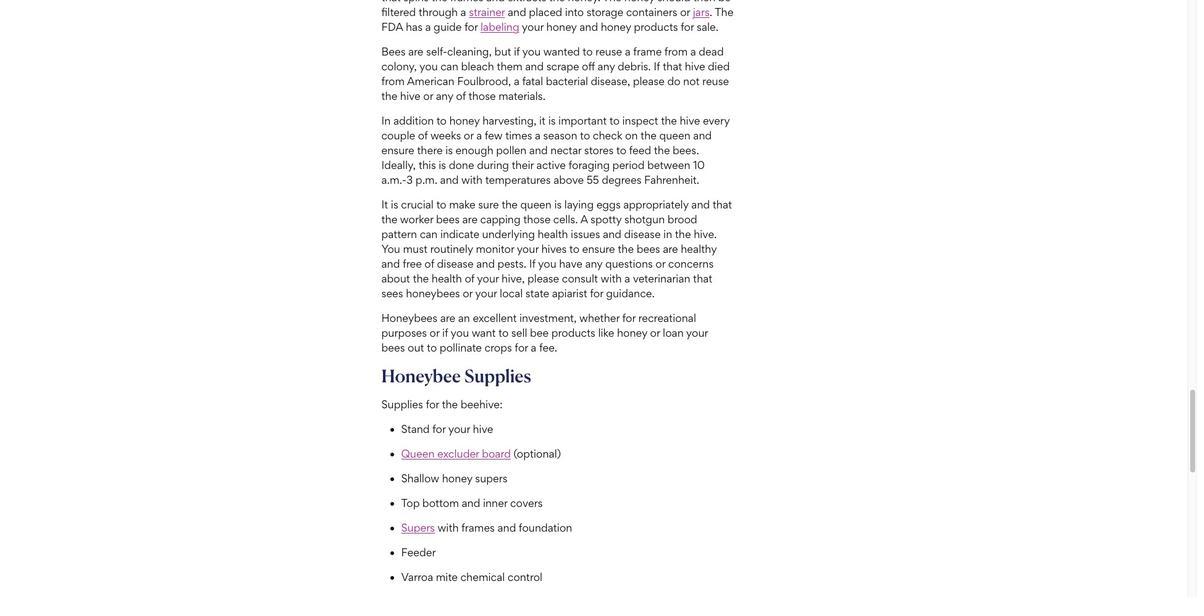 Task type: locate. For each thing, give the bounding box(es) containing it.
0 vertical spatial ensure
[[381, 144, 414, 157]]

the inside bees are self-cleaning, but if you wanted to reuse a frame from a dead colony, you can bleach them and scrape off any debris. if that hive died from american foulbrood, a fatal bacterial disease, please do not reuse the hive or any of those materials.
[[381, 90, 397, 103]]

1 horizontal spatial from
[[665, 45, 688, 58]]

issues
[[571, 228, 600, 241]]

local
[[500, 287, 523, 300]]

any down american
[[436, 90, 453, 103]]

honey up weeks in the top of the page
[[449, 114, 480, 127]]

1 vertical spatial if
[[529, 258, 536, 271]]

for inside it is crucial to make sure the queen is laying eggs appropriately and that the worker bees are capping those cells. a spotty shotgun brood pattern can indicate underlying health issues and disease in the hive. you must routinely monitor your hives to ensure the bees are healthy and free of disease and pests. if you have any questions or concerns about the health of your hive, please consult with a veterinarian that sees honeybees or your local state apiarist for guidance.
[[590, 287, 603, 300]]

if up pollinate
[[442, 327, 448, 340]]

can inside bees are self-cleaning, but if you wanted to reuse a frame from a dead colony, you can bleach them and scrape off any debris. if that hive died from american foulbrood, a fatal bacterial disease, please do not reuse the hive or any of those materials.
[[441, 60, 458, 73]]

foraging
[[569, 159, 610, 172]]

a
[[425, 21, 431, 34], [625, 45, 631, 58], [691, 45, 696, 58], [514, 75, 520, 88], [476, 129, 482, 142], [535, 129, 541, 142], [625, 273, 630, 286], [531, 342, 536, 355]]

0 horizontal spatial please
[[528, 273, 559, 286]]

0 horizontal spatial supplies
[[381, 399, 423, 412]]

0 horizontal spatial from
[[381, 75, 405, 88]]

foundation
[[519, 522, 572, 535]]

are inside bees are self-cleaning, but if you wanted to reuse a frame from a dead colony, you can bleach them and scrape off any debris. if that hive died from american foulbrood, a fatal bacterial disease, please do not reuse the hive or any of those materials.
[[408, 45, 424, 58]]

to left 'make'
[[436, 199, 446, 211]]

honeybees
[[381, 312, 438, 325]]

that up do
[[663, 60, 682, 73]]

apiarist
[[552, 287, 587, 300]]

products
[[634, 21, 678, 34], [551, 327, 596, 340]]

bees up questions
[[637, 243, 660, 256]]

0 vertical spatial supplies
[[464, 366, 531, 388]]

the right inspect
[[661, 114, 677, 127]]

addition
[[393, 114, 434, 127]]

colony,
[[381, 60, 417, 73]]

of down routinely
[[465, 273, 475, 286]]

products up fee. at bottom left
[[551, 327, 596, 340]]

1 horizontal spatial if
[[654, 60, 660, 73]]

queen up "bees."
[[659, 129, 691, 142]]

and down strainer and placed into storage containers or jars
[[580, 21, 598, 34]]

that up hive.
[[713, 199, 732, 211]]

with inside the in addition to honey harvesting, it is important to inspect the hive every couple of weeks or a few times a season to check on the queen and ensure there is enough pollen and nectar stores to feed the bees. ideally, this is done during their active foraging period between 10 a.m.-3 p.m. and with temperatures above 55 degrees fahrenheit.
[[461, 174, 483, 187]]

0 horizontal spatial disease
[[437, 258, 474, 271]]

feeder
[[401, 547, 436, 560]]

for right stand
[[432, 423, 446, 436]]

1 horizontal spatial those
[[523, 213, 551, 226]]

any up disease,
[[598, 60, 615, 73]]

any up consult
[[585, 258, 603, 271]]

laying
[[565, 199, 594, 211]]

please inside it is crucial to make sure the queen is laying eggs appropriately and that the worker bees are capping those cells. a spotty shotgun brood pattern can indicate underlying health issues and disease in the hive. you must routinely monitor your hives to ensure the bees are healthy and free of disease and pests. if you have any questions or concerns about the health of your hive, please consult with a veterinarian that sees honeybees or your local state apiarist for guidance.
[[528, 273, 559, 286]]

a down questions
[[625, 273, 630, 286]]

1 vertical spatial ensure
[[582, 243, 615, 256]]

jars
[[693, 6, 710, 19]]

season
[[543, 129, 577, 142]]

crops
[[485, 342, 512, 355]]

ensure down couple
[[381, 144, 414, 157]]

for down 'sell'
[[515, 342, 528, 355]]

sees
[[381, 287, 403, 300]]

1 vertical spatial that
[[713, 199, 732, 211]]

and inside bees are self-cleaning, but if you wanted to reuse a frame from a dead colony, you can bleach them and scrape off any debris. if that hive died from american foulbrood, a fatal bacterial disease, please do not reuse the hive or any of those materials.
[[525, 60, 544, 73]]

0 horizontal spatial if
[[529, 258, 536, 271]]

of inside bees are self-cleaning, but if you wanted to reuse a frame from a dead colony, you can bleach them and scrape off any debris. if that hive died from american foulbrood, a fatal bacterial disease, please do not reuse the hive or any of those materials.
[[456, 90, 466, 103]]

fahrenheit.
[[644, 174, 700, 187]]

are down 'make'
[[462, 213, 478, 226]]

shallow honey supers
[[401, 473, 508, 486]]

to
[[583, 45, 593, 58], [437, 114, 447, 127], [610, 114, 620, 127], [580, 129, 590, 142], [616, 144, 626, 157], [436, 199, 446, 211], [569, 243, 579, 256], [499, 327, 509, 340], [427, 342, 437, 355]]

if right but
[[514, 45, 520, 58]]

1 vertical spatial products
[[551, 327, 596, 340]]

2 horizontal spatial with
[[601, 273, 622, 286]]

or down american
[[423, 90, 433, 103]]

their
[[512, 159, 534, 172]]

bees.
[[673, 144, 699, 157]]

and down the you on the top left of the page
[[381, 258, 400, 271]]

cleaning,
[[447, 45, 492, 58]]

reuse down 'died'
[[702, 75, 729, 88]]

capping
[[480, 213, 521, 226]]

0 horizontal spatial those
[[469, 90, 496, 103]]

0 vertical spatial with
[[461, 174, 483, 187]]

from right frame
[[665, 45, 688, 58]]

0 horizontal spatial can
[[420, 228, 438, 241]]

1 horizontal spatial queen
[[659, 129, 691, 142]]

shallow
[[401, 473, 439, 486]]

your left hive,
[[477, 273, 499, 286]]

0 horizontal spatial with
[[438, 522, 459, 535]]

appropriately
[[623, 199, 689, 211]]

a left fee. at bottom left
[[531, 342, 536, 355]]

1 vertical spatial with
[[601, 273, 622, 286]]

1 vertical spatial supplies
[[381, 399, 423, 412]]

it is crucial to make sure the queen is laying eggs appropriately and that the worker bees are capping those cells. a spotty shotgun brood pattern can indicate underlying health issues and disease in the hive. you must routinely monitor your hives to ensure the bees are healthy and free of disease and pests. if you have any questions or concerns about the health of your hive, please consult with a veterinarian that sees honeybees or your local state apiarist for guidance.
[[381, 199, 732, 300]]

degrees
[[602, 174, 642, 187]]

health
[[538, 228, 568, 241], [432, 273, 462, 286]]

those inside bees are self-cleaning, but if you wanted to reuse a frame from a dead colony, you can bleach them and scrape off any debris. if that hive died from american foulbrood, a fatal bacterial disease, please do not reuse the hive or any of those materials.
[[469, 90, 496, 103]]

period
[[613, 159, 645, 172]]

0 vertical spatial any
[[598, 60, 615, 73]]

a
[[581, 213, 588, 226]]

1 horizontal spatial can
[[441, 60, 458, 73]]

like
[[598, 327, 614, 340]]

frame
[[633, 45, 662, 58]]

0 vertical spatial those
[[469, 90, 496, 103]]

the
[[381, 90, 397, 103], [661, 114, 677, 127], [641, 129, 657, 142], [654, 144, 670, 157], [502, 199, 518, 211], [381, 213, 397, 226], [675, 228, 691, 241], [618, 243, 634, 256], [413, 273, 429, 286], [442, 399, 458, 412]]

queen excluder board (optional)
[[401, 448, 561, 461]]

0 horizontal spatial reuse
[[596, 45, 622, 58]]

1 vertical spatial from
[[381, 75, 405, 88]]

a.m.-
[[381, 174, 407, 187]]

0 vertical spatial disease
[[624, 228, 661, 241]]

varroa mite chemical control
[[401, 572, 543, 585]]

or up enough
[[464, 129, 474, 142]]

worker
[[400, 213, 433, 226]]

bees
[[381, 45, 406, 58]]

0 vertical spatial from
[[665, 45, 688, 58]]

0 vertical spatial can
[[441, 60, 458, 73]]

55
[[587, 174, 599, 187]]

1 vertical spatial if
[[442, 327, 448, 340]]

you
[[381, 243, 400, 256]]

products inside honeybees are an excellent investment, whether for recreational purposes or if you want to sell bee products like honey or loan your bees out to pollinate crops for a fee.
[[551, 327, 596, 340]]

from down colony, at the left of page
[[381, 75, 405, 88]]

can inside it is crucial to make sure the queen is laying eggs appropriately and that the worker bees are capping those cells. a spotty shotgun brood pattern can indicate underlying health issues and disease in the hive. you must routinely monitor your hives to ensure the bees are healthy and free of disease and pests. if you have any questions or concerns about the health of your hive, please consult with a veterinarian that sees honeybees or your local state apiarist for guidance.
[[420, 228, 438, 241]]

times
[[505, 129, 532, 142]]

to up off on the top left of the page
[[583, 45, 593, 58]]

honey inside honeybees are an excellent investment, whether for recreational purposes or if you want to sell bee products like honey or loan your bees out to pollinate crops for a fee.
[[617, 327, 647, 340]]

with down done
[[461, 174, 483, 187]]

a inside it is crucial to make sure the queen is laying eggs appropriately and that the worker bees are capping those cells. a spotty shotgun brood pattern can indicate underlying health issues and disease in the hive. you must routinely monitor your hives to ensure the bees are healthy and free of disease and pests. if you have any questions or concerns about the health of your hive, please consult with a veterinarian that sees honeybees or your local state apiarist for guidance.
[[625, 273, 630, 286]]

those down foulbrood,
[[469, 90, 496, 103]]

a right has
[[425, 21, 431, 34]]

pests.
[[498, 258, 527, 271]]

0 horizontal spatial bees
[[381, 342, 405, 355]]

queen down temperatures
[[520, 199, 552, 211]]

health up honeybees
[[432, 273, 462, 286]]

please
[[633, 75, 665, 88], [528, 273, 559, 286]]

reuse down "labeling your honey and honey products for sale."
[[596, 45, 622, 58]]

varroa
[[401, 572, 433, 585]]

1 vertical spatial can
[[420, 228, 438, 241]]

those inside it is crucial to make sure the queen is laying eggs appropriately and that the worker bees are capping those cells. a spotty shotgun brood pattern can indicate underlying health issues and disease in the hive. you must routinely monitor your hives to ensure the bees are healthy and free of disease and pests. if you have any questions or concerns about the health of your hive, please consult with a veterinarian that sees honeybees or your local state apiarist for guidance.
[[523, 213, 551, 226]]

disease down routinely
[[437, 258, 474, 271]]

and down the inner
[[498, 522, 516, 535]]

0 horizontal spatial queen
[[520, 199, 552, 211]]

top
[[401, 498, 420, 511]]

the down inspect
[[641, 129, 657, 142]]

1 horizontal spatial if
[[514, 45, 520, 58]]

the down it
[[381, 213, 397, 226]]

are
[[408, 45, 424, 58], [462, 213, 478, 226], [663, 243, 678, 256], [440, 312, 455, 325]]

0 vertical spatial if
[[514, 45, 520, 58]]

honeybee supplies
[[381, 366, 531, 388]]

the up in
[[381, 90, 397, 103]]

bees down the purposes
[[381, 342, 405, 355]]

honey inside the in addition to honey harvesting, it is important to inspect the hive every couple of weeks or a few times a season to check on the queen and ensure there is enough pollen and nectar stores to feed the bees. ideally, this is done during their active foraging period between 10 a.m.-3 p.m. and with temperatures above 55 degrees fahrenheit.
[[449, 114, 480, 127]]

1 vertical spatial any
[[436, 90, 453, 103]]

if down frame
[[654, 60, 660, 73]]

are left self-
[[408, 45, 424, 58]]

bees inside honeybees are an excellent investment, whether for recreational purposes or if you want to sell bee products like honey or loan your bees out to pollinate crops for a fee.
[[381, 342, 405, 355]]

1 horizontal spatial please
[[633, 75, 665, 88]]

queen inside the in addition to honey harvesting, it is important to inspect the hive every couple of weeks or a few times a season to check on the queen and ensure there is enough pollen and nectar stores to feed the bees. ideally, this is done during their active foraging period between 10 a.m.-3 p.m. and with temperatures above 55 degrees fahrenheit.
[[659, 129, 691, 142]]

stand for your hive
[[401, 423, 493, 436]]

with down questions
[[601, 273, 622, 286]]

0 horizontal spatial if
[[442, 327, 448, 340]]

bottom
[[422, 498, 459, 511]]

of down foulbrood,
[[456, 90, 466, 103]]

sure
[[478, 199, 499, 211]]

those left cells.
[[523, 213, 551, 226]]

supers with frames and foundation
[[401, 522, 572, 535]]

1 horizontal spatial ensure
[[582, 243, 615, 256]]

0 vertical spatial that
[[663, 60, 682, 73]]

to inside bees are self-cleaning, but if you wanted to reuse a frame from a dead colony, you can bleach them and scrape off any debris. if that hive died from american foulbrood, a fatal bacterial disease, please do not reuse the hive or any of those materials.
[[583, 45, 593, 58]]

hive
[[685, 60, 705, 73], [400, 90, 421, 103], [680, 114, 700, 127], [473, 423, 493, 436]]

products down 'containers'
[[634, 21, 678, 34]]

from
[[665, 45, 688, 58], [381, 75, 405, 88]]

check
[[593, 129, 622, 142]]

you down hives
[[538, 258, 556, 271]]

0 horizontal spatial health
[[432, 273, 462, 286]]

it
[[381, 199, 388, 211]]

1 horizontal spatial reuse
[[702, 75, 729, 88]]

0 horizontal spatial products
[[551, 327, 596, 340]]

honey right like
[[617, 327, 647, 340]]

0 vertical spatial queen
[[659, 129, 691, 142]]

1 vertical spatial queen
[[520, 199, 552, 211]]

0 vertical spatial health
[[538, 228, 568, 241]]

2 vertical spatial any
[[585, 258, 603, 271]]

supplies down the crops
[[464, 366, 531, 388]]

for down consult
[[590, 287, 603, 300]]

ensure down issues
[[582, 243, 615, 256]]

that down concerns at the right
[[693, 273, 712, 286]]

disease,
[[591, 75, 630, 88]]

are left an
[[440, 312, 455, 325]]

2 vertical spatial with
[[438, 522, 459, 535]]

1 vertical spatial those
[[523, 213, 551, 226]]

covers
[[510, 498, 543, 511]]

can down worker
[[420, 228, 438, 241]]

a left dead
[[691, 45, 696, 58]]

1 vertical spatial disease
[[437, 258, 474, 271]]

please up state
[[528, 273, 559, 286]]

0 horizontal spatial ensure
[[381, 144, 414, 157]]

1 horizontal spatial with
[[461, 174, 483, 187]]

hive left every
[[680, 114, 700, 127]]

a up materials.
[[514, 75, 520, 88]]

supplies up stand
[[381, 399, 423, 412]]

those
[[469, 90, 496, 103], [523, 213, 551, 226]]

wanted
[[543, 45, 580, 58]]

off
[[582, 60, 595, 73]]

0 vertical spatial please
[[633, 75, 665, 88]]

an
[[458, 312, 470, 325]]

1 horizontal spatial bees
[[436, 213, 460, 226]]

ensure inside the in addition to honey harvesting, it is important to inspect the hive every couple of weeks or a few times a season to check on the queen and ensure there is enough pollen and nectar stores to feed the bees. ideally, this is done during their active foraging period between 10 a.m.-3 p.m. and with temperatures above 55 degrees fahrenheit.
[[381, 144, 414, 157]]

2 vertical spatial bees
[[381, 342, 405, 355]]

of up there
[[418, 129, 428, 142]]

inner
[[483, 498, 508, 511]]

veterinarian
[[633, 273, 690, 286]]

feed
[[629, 144, 651, 157]]

0 vertical spatial bees
[[436, 213, 460, 226]]

1 vertical spatial please
[[528, 273, 559, 286]]

and
[[508, 6, 526, 19], [580, 21, 598, 34], [525, 60, 544, 73], [693, 129, 712, 142], [529, 144, 548, 157], [440, 174, 459, 187], [691, 199, 710, 211], [603, 228, 622, 241], [381, 258, 400, 271], [476, 258, 495, 271], [462, 498, 480, 511], [498, 522, 516, 535]]

shotgun
[[625, 213, 665, 226]]

hive.
[[694, 228, 717, 241]]

or left loan
[[650, 327, 660, 340]]

2 horizontal spatial bees
[[637, 243, 660, 256]]

if right pests.
[[529, 258, 536, 271]]

disease down the shotgun
[[624, 228, 661, 241]]

health up hives
[[538, 228, 568, 241]]

bleach
[[461, 60, 494, 73]]

1 vertical spatial reuse
[[702, 75, 729, 88]]

can down self-
[[441, 60, 458, 73]]

of right free
[[425, 258, 434, 271]]

your right loan
[[686, 327, 708, 340]]

0 vertical spatial if
[[654, 60, 660, 73]]

if inside bees are self-cleaning, but if you wanted to reuse a frame from a dead colony, you can bleach them and scrape off any debris. if that hive died from american foulbrood, a fatal bacterial disease, please do not reuse the hive or any of those materials.
[[654, 60, 660, 73]]

fda
[[381, 21, 403, 34]]

your left local in the left of the page
[[475, 287, 497, 300]]

for
[[465, 21, 478, 34], [681, 21, 694, 34], [590, 287, 603, 300], [622, 312, 636, 325], [515, 342, 528, 355], [426, 399, 439, 412], [432, 423, 446, 436]]

bees up indicate
[[436, 213, 460, 226]]

1 horizontal spatial supplies
[[464, 366, 531, 388]]

important
[[559, 114, 607, 127]]

0 vertical spatial products
[[634, 21, 678, 34]]

frames
[[462, 522, 495, 535]]



Task type: vqa. For each thing, say whether or not it's contained in the screenshot.
laying
yes



Task type: describe. For each thing, give the bounding box(es) containing it.
honeybees are an excellent investment, whether for recreational purposes or if you want to sell bee products like honey or loan your bees out to pollinate crops for a fee.
[[381, 312, 708, 355]]

honeybee
[[381, 366, 461, 388]]

beehive:
[[461, 399, 503, 412]]

.
[[710, 6, 712, 19]]

a down it
[[535, 129, 541, 142]]

cells.
[[553, 213, 578, 226]]

this
[[419, 159, 436, 172]]

and up active at the top left of page
[[529, 144, 548, 157]]

labeling
[[481, 21, 519, 34]]

to down important
[[580, 129, 590, 142]]

for up stand for your hive
[[426, 399, 439, 412]]

has
[[406, 21, 423, 34]]

between
[[647, 159, 690, 172]]

for down jars
[[681, 21, 694, 34]]

2 vertical spatial that
[[693, 273, 712, 286]]

ensure inside it is crucial to make sure the queen is laying eggs appropriately and that the worker bees are capping those cells. a spotty shotgun brood pattern can indicate underlying health issues and disease in the hive. you must routinely monitor your hives to ensure the bees are healthy and free of disease and pests. if you have any questions or concerns about the health of your hive, please consult with a veterinarian that sees honeybees or your local state apiarist for guidance.
[[582, 243, 615, 256]]

do
[[667, 75, 681, 88]]

few
[[485, 129, 503, 142]]

supers
[[401, 522, 435, 535]]

loan
[[663, 327, 684, 340]]

temperatures
[[485, 174, 551, 187]]

to up weeks in the top of the page
[[437, 114, 447, 127]]

free
[[403, 258, 422, 271]]

done
[[449, 159, 474, 172]]

hive up addition
[[400, 90, 421, 103]]

to up the crops
[[499, 327, 509, 340]]

healthy
[[681, 243, 717, 256]]

for inside . the fda has a guide for
[[465, 21, 478, 34]]

1 horizontal spatial health
[[538, 228, 568, 241]]

underlying
[[482, 228, 535, 241]]

nectar
[[551, 144, 582, 157]]

crucial
[[401, 199, 434, 211]]

the up questions
[[618, 243, 634, 256]]

routinely
[[430, 243, 473, 256]]

in addition to honey harvesting, it is important to inspect the hive every couple of weeks or a few times a season to check on the queen and ensure there is enough pollen and nectar stores to feed the bees. ideally, this is done during their active foraging period between 10 a.m.-3 p.m. and with temperatures above 55 degrees fahrenheit.
[[381, 114, 730, 187]]

labeling link
[[481, 21, 519, 34]]

you up "them"
[[522, 45, 541, 58]]

you inside honeybees are an excellent investment, whether for recreational purposes or if you want to sell bee products like honey or loan your bees out to pollinate crops for a fee.
[[451, 327, 469, 340]]

in
[[381, 114, 391, 127]]

3
[[407, 174, 413, 187]]

a up debris.
[[625, 45, 631, 58]]

bee
[[530, 327, 549, 340]]

any inside it is crucial to make sure the queen is laying eggs appropriately and that the worker bees are capping those cells. a spotty shotgun brood pattern can indicate underlying health issues and disease in the hive. you must routinely monitor your hives to ensure the bees are healthy and free of disease and pests. if you have any questions or concerns about the health of your hive, please consult with a veterinarian that sees honeybees or your local state apiarist for guidance.
[[585, 258, 603, 271]]

1 horizontal spatial products
[[634, 21, 678, 34]]

strainer link
[[469, 6, 505, 19]]

please inside bees are self-cleaning, but if you wanted to reuse a frame from a dead colony, you can bleach them and scrape off any debris. if that hive died from american foulbrood, a fatal bacterial disease, please do not reuse the hive or any of those materials.
[[633, 75, 665, 88]]

with inside it is crucial to make sure the queen is laying eggs appropriately and that the worker bees are capping those cells. a spotty shotgun brood pattern can indicate underlying health issues and disease in the hive. you must routinely monitor your hives to ensure the bees are healthy and free of disease and pests. if you have any questions or concerns about the health of your hive, please consult with a veterinarian that sees honeybees or your local state apiarist for guidance.
[[601, 273, 622, 286]]

top bottom and inner covers
[[401, 498, 543, 511]]

make
[[449, 199, 476, 211]]

out
[[408, 342, 424, 355]]

the down the brood on the top of the page
[[675, 228, 691, 241]]

placed
[[529, 6, 562, 19]]

you up american
[[419, 60, 438, 73]]

honeybees
[[406, 287, 460, 300]]

jars link
[[693, 6, 710, 19]]

are down in
[[663, 243, 678, 256]]

that inside bees are self-cleaning, but if you wanted to reuse a frame from a dead colony, you can bleach them and scrape off any debris. if that hive died from american foulbrood, a fatal bacterial disease, please do not reuse the hive or any of those materials.
[[663, 60, 682, 73]]

bees are self-cleaning, but if you wanted to reuse a frame from a dead colony, you can bleach them and scrape off any debris. if that hive died from american foulbrood, a fatal bacterial disease, please do not reuse the hive or any of those materials.
[[381, 45, 730, 103]]

containers
[[626, 6, 677, 19]]

strainer
[[469, 6, 505, 19]]

american
[[407, 75, 454, 88]]

scrape
[[547, 60, 579, 73]]

about
[[381, 273, 410, 286]]

for down guidance.
[[622, 312, 636, 325]]

and down spotty
[[603, 228, 622, 241]]

or inside the in addition to honey harvesting, it is important to inspect the hive every couple of weeks or a few times a season to check on the queen and ensure there is enough pollen and nectar stores to feed the bees. ideally, this is done during their active foraging period between 10 a.m.-3 p.m. and with temperatures above 55 degrees fahrenheit.
[[464, 129, 474, 142]]

and down done
[[440, 174, 459, 187]]

queen
[[401, 448, 435, 461]]

into
[[565, 6, 584, 19]]

concerns
[[668, 258, 714, 271]]

bacterial
[[546, 75, 588, 88]]

enough
[[456, 144, 493, 157]]

0 vertical spatial reuse
[[596, 45, 622, 58]]

died
[[708, 60, 730, 73]]

hive up 'not'
[[685, 60, 705, 73]]

your down the placed
[[522, 21, 544, 34]]

if inside it is crucial to make sure the queen is laying eggs appropriately and that the worker bees are capping those cells. a spotty shotgun brood pattern can indicate underlying health issues and disease in the hive. you must routinely monitor your hives to ensure the bees are healthy and free of disease and pests. if you have any questions or concerns about the health of your hive, please consult with a veterinarian that sees honeybees or your local state apiarist for guidance.
[[529, 258, 536, 271]]

and up the brood on the top of the page
[[691, 199, 710, 211]]

if inside honeybees are an excellent investment, whether for recreational purposes or if you want to sell bee products like honey or loan your bees out to pollinate crops for a fee.
[[442, 327, 448, 340]]

are inside honeybees are an excellent investment, whether for recreational purposes or if you want to sell bee products like honey or loan your bees out to pollinate crops for a fee.
[[440, 312, 455, 325]]

sell
[[511, 327, 527, 340]]

1 vertical spatial health
[[432, 273, 462, 286]]

or up veterinarian
[[656, 258, 666, 271]]

and down the monitor
[[476, 258, 495, 271]]

your up excluder
[[448, 423, 470, 436]]

or inside bees are self-cleaning, but if you wanted to reuse a frame from a dead colony, you can bleach them and scrape off any debris. if that hive died from american foulbrood, a fatal bacterial disease, please do not reuse the hive or any of those materials.
[[423, 90, 433, 103]]

hives
[[541, 243, 567, 256]]

or down the honeybees
[[430, 327, 440, 340]]

p.m.
[[416, 174, 437, 187]]

to up check
[[610, 114, 620, 127]]

and left the inner
[[462, 498, 480, 511]]

pollinate
[[440, 342, 482, 355]]

your up pests.
[[517, 243, 539, 256]]

questions
[[605, 258, 653, 271]]

your inside honeybees are an excellent investment, whether for recreational purposes or if you want to sell bee products like honey or loan your bees out to pollinate crops for a fee.
[[686, 327, 708, 340]]

1 vertical spatial bees
[[637, 243, 660, 256]]

strainer and placed into storage containers or jars
[[469, 6, 710, 19]]

to up period
[[616, 144, 626, 157]]

a inside . the fda has a guide for
[[425, 21, 431, 34]]

ideally,
[[381, 159, 416, 172]]

to up have
[[569, 243, 579, 256]]

eggs
[[597, 199, 621, 211]]

10
[[693, 159, 705, 172]]

to right the out on the left of the page
[[427, 342, 437, 355]]

honey down storage
[[601, 21, 631, 34]]

the up stand for your hive
[[442, 399, 458, 412]]

every
[[703, 114, 730, 127]]

during
[[477, 159, 509, 172]]

purposes
[[381, 327, 427, 340]]

hive down beehive:
[[473, 423, 493, 436]]

hive inside the in addition to honey harvesting, it is important to inspect the hive every couple of weeks or a few times a season to check on the queen and ensure there is enough pollen and nectar stores to feed the bees. ideally, this is done during their active foraging period between 10 a.m.-3 p.m. and with temperatures above 55 degrees fahrenheit.
[[680, 114, 700, 127]]

monitor
[[476, 243, 514, 256]]

recreational
[[638, 312, 696, 325]]

self-
[[426, 45, 447, 58]]

or up an
[[463, 287, 473, 300]]

honey down into
[[546, 21, 577, 34]]

honey down excluder
[[442, 473, 472, 486]]

brood
[[668, 213, 697, 226]]

you inside it is crucial to make sure the queen is laying eggs appropriately and that the worker bees are capping those cells. a spotty shotgun brood pattern can indicate underlying health issues and disease in the hive. you must routinely monitor your hives to ensure the bees are healthy and free of disease and pests. if you have any questions or concerns about the health of your hive, please consult with a veterinarian that sees honeybees or your local state apiarist for guidance.
[[538, 258, 556, 271]]

queen inside it is crucial to make sure the queen is laying eggs appropriately and that the worker bees are capping those cells. a spotty shotgun brood pattern can indicate underlying health issues and disease in the hive. you must routinely monitor your hives to ensure the bees are healthy and free of disease and pests. if you have any questions or concerns about the health of your hive, please consult with a veterinarian that sees honeybees or your local state apiarist for guidance.
[[520, 199, 552, 211]]

guidance.
[[606, 287, 655, 300]]

supplies for the beehive:
[[381, 399, 503, 412]]

harvesting,
[[483, 114, 537, 127]]

1 horizontal spatial disease
[[624, 228, 661, 241]]

and up labeling link on the top
[[508, 6, 526, 19]]

or left jars
[[680, 6, 690, 19]]

the down free
[[413, 273, 429, 286]]

a left few
[[476, 129, 482, 142]]

weeks
[[431, 129, 461, 142]]

chemical
[[461, 572, 505, 585]]

pattern
[[381, 228, 417, 241]]

supers link
[[401, 522, 435, 535]]

have
[[559, 258, 583, 271]]

indicate
[[440, 228, 479, 241]]

the up capping
[[502, 199, 518, 211]]

but
[[495, 45, 511, 58]]

materials.
[[499, 90, 546, 103]]

labeling your honey and honey products for sale.
[[481, 21, 719, 34]]

of inside the in addition to honey harvesting, it is important to inspect the hive every couple of weeks or a few times a season to check on the queen and ensure there is enough pollen and nectar stores to feed the bees. ideally, this is done during their active foraging period between 10 a.m.-3 p.m. and with temperatures above 55 degrees fahrenheit.
[[418, 129, 428, 142]]

. the fda has a guide for
[[381, 6, 733, 34]]

if inside bees are self-cleaning, but if you wanted to reuse a frame from a dead colony, you can bleach them and scrape off any debris. if that hive died from american foulbrood, a fatal bacterial disease, please do not reuse the hive or any of those materials.
[[514, 45, 520, 58]]

and down every
[[693, 129, 712, 142]]

the up between in the top of the page
[[654, 144, 670, 157]]

hive,
[[502, 273, 525, 286]]

a inside honeybees are an excellent investment, whether for recreational purposes or if you want to sell bee products like honey or loan your bees out to pollinate crops for a fee.
[[531, 342, 536, 355]]



